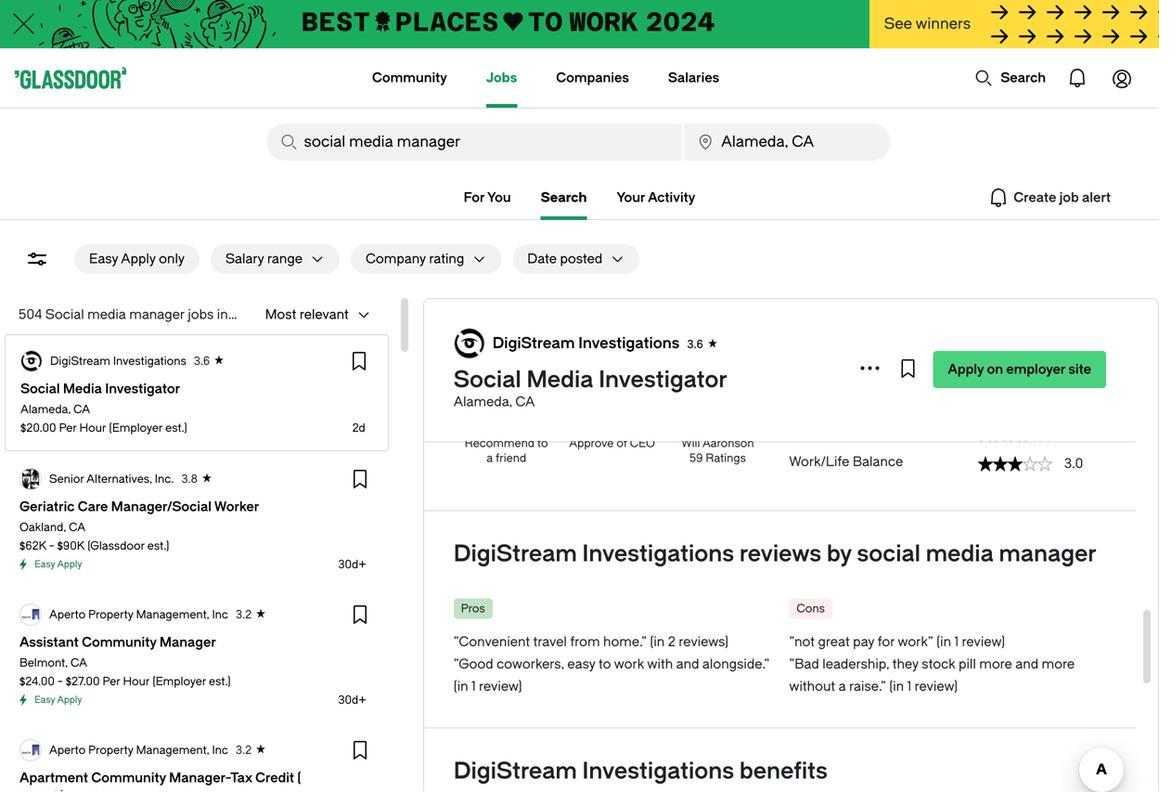 Task type: describe. For each thing, give the bounding box(es) containing it.
ca down range
[[293, 307, 312, 322]]

" good coworkers, easy to work with and alongside.
[[454, 657, 765, 672]]

senior alternatives, inc.
[[49, 473, 174, 486]]

posted
[[560, 251, 603, 267]]

a inside recommend to a friend
[[487, 452, 493, 465]]

alameda, inside social media investigator alameda, ca
[[454, 394, 513, 410]]

for
[[878, 634, 895, 650]]

3.6 up investigator
[[688, 338, 704, 351]]

digistream up pros
[[454, 541, 577, 567]]

company rating
[[366, 251, 465, 267]]

3.2 for first the aperto property management, inc logo from the bottom
[[236, 744, 252, 757]]

) down coworkers,
[[519, 679, 522, 694]]

they
[[893, 657, 919, 672]]

inc for first the aperto property management, inc logo from the bottom
[[212, 744, 228, 757]]

none field search location
[[684, 124, 891, 161]]

apply down the $90k
[[57, 559, 82, 570]]

1 horizontal spatial review
[[915, 679, 955, 694]]

employer
[[1007, 362, 1066, 377]]

company rating trends element
[[790, 326, 1107, 481]]

in right the jobs
[[217, 307, 228, 322]]

investigator
[[599, 367, 728, 393]]

work/life balance
[[790, 454, 904, 469]]

your activity link
[[617, 187, 696, 209]]

59
[[690, 452, 703, 465]]

coworkers,
[[497, 657, 565, 672]]

friend
[[496, 452, 527, 465]]

status for 3.4
[[979, 427, 1053, 442]]

company rating button
[[351, 244, 465, 274]]

digistream investigations inside jobs list element
[[50, 355, 186, 368]]

status for 3.6
[[979, 338, 1053, 352]]

jobs
[[486, 70, 518, 85]]

" ( in 1 review )
[[881, 679, 958, 694]]

$90k
[[57, 540, 85, 553]]

in down they
[[894, 679, 905, 694]]

date posted button
[[513, 244, 603, 274]]

1 vertical spatial media
[[926, 541, 994, 567]]

1 vertical spatial manager
[[1000, 541, 1097, 567]]

to inside recommend to a friend
[[538, 437, 548, 450]]

site
[[1069, 362, 1092, 377]]

2 horizontal spatial review
[[963, 634, 1002, 650]]

benefits
[[740, 758, 828, 784]]

1 aperto property management, inc logo image from the top
[[20, 605, 41, 625]]

most relevant button
[[250, 300, 349, 330]]

for
[[464, 190, 485, 205]]

hour inside alameda, ca $20.00 per hour (employer est.)
[[79, 422, 106, 435]]

3.0
[[1065, 456, 1084, 471]]

will
[[682, 437, 701, 450]]

(glassdoor
[[87, 540, 145, 553]]

" for " bad leadership, they stock pill more and more without a raise.
[[790, 657, 795, 672]]

&
[[832, 365, 841, 380]]

approve
[[570, 437, 614, 450]]

status for 3.0
[[979, 456, 1053, 471]]

without
[[790, 679, 836, 694]]

career opportunities 3.6 stars out of 5 element
[[790, 326, 1107, 356]]

$24.00
[[20, 675, 55, 688]]

companies link
[[557, 48, 630, 108]]

2 more from the left
[[1042, 657, 1075, 672]]

status for 2.8
[[979, 367, 1053, 382]]

pay
[[854, 634, 875, 650]]

easy apply only
[[89, 251, 185, 267]]

easy for aperto
[[34, 695, 55, 705]]

for you link
[[464, 187, 511, 209]]

recommend
[[465, 437, 535, 450]]

with
[[648, 657, 673, 672]]

digistream down in 1 review )
[[454, 758, 577, 784]]

travel
[[534, 634, 567, 650]]

" for " not great pay for work " ( in 1 review )
[[790, 634, 795, 650]]

$62k
[[20, 540, 46, 553]]

approve of ceo
[[570, 437, 655, 450]]

alameda, ca $20.00 per hour (employer est.)
[[20, 403, 187, 435]]

apply on employer site
[[949, 362, 1092, 377]]

est.) for oakland, ca $62k - $90k (glassdoor est.)
[[147, 540, 169, 553]]

ratings
[[706, 452, 747, 465]]

0 vertical spatial media
[[87, 307, 126, 322]]

3.6 up media
[[542, 333, 561, 348]]

salary range
[[226, 251, 303, 267]]

504 social media manager jobs in alameda, ca
[[19, 307, 312, 322]]

senior
[[49, 473, 84, 486]]

aperto for second the aperto property management, inc logo from the bottom of the jobs list element
[[49, 608, 86, 621]]

2d
[[353, 422, 366, 435]]

to inside the digistream investigations reviews by social media manager element
[[599, 657, 612, 672]]

(employer inside belmont, ca $24.00 - $27.00 per hour (employer est.)
[[153, 675, 206, 688]]

jobs list element
[[4, 333, 390, 792]]

504
[[19, 307, 42, 322]]

est.) for alameda, ca $20.00 per hour (employer est.)
[[165, 422, 187, 435]]

in 1 review )
[[458, 679, 522, 694]]

you
[[488, 190, 511, 205]]

aperto property management, inc for second the aperto property management, inc logo from the bottom of the jobs list element
[[49, 608, 228, 621]]

and for more
[[1016, 657, 1039, 672]]

belmont, ca $24.00 - $27.00 per hour (employer est.)
[[20, 657, 231, 688]]

from
[[571, 634, 600, 650]]

" (
[[454, 657, 770, 694]]

work for "
[[898, 634, 929, 650]]

see winners
[[885, 15, 971, 33]]

benefits
[[845, 365, 896, 380]]

salaries link
[[669, 48, 720, 108]]

alternatives,
[[87, 473, 152, 486]]

jobs link
[[486, 48, 518, 108]]

date posted
[[528, 251, 603, 267]]

most relevant
[[265, 307, 349, 322]]

) up " bad leadership, they stock pill more and more without a raise.
[[1002, 634, 1006, 650]]

est.) inside belmont, ca $24.00 - $27.00 per hour (employer est.)
[[209, 675, 231, 688]]

digistream inside jobs list element
[[50, 355, 110, 368]]

) down stock
[[955, 679, 958, 694]]

inc.
[[155, 473, 174, 486]]

" for " convenient travel from home. " ( in 2 reviews )
[[454, 634, 459, 650]]

ca for oakland, ca $62k - $90k (glassdoor est.)
[[69, 521, 86, 534]]

bad
[[795, 657, 820, 672]]

and for with
[[677, 657, 700, 672]]

$27.00
[[66, 675, 100, 688]]

media
[[527, 367, 594, 393]]

work/life
[[790, 454, 850, 469]]

open filter menu image
[[26, 248, 48, 270]]

community
[[372, 70, 447, 85]]

work/life balance 3.0 stars out of 5 element
[[790, 445, 1107, 475]]

( inside " (
[[454, 679, 458, 694]]

search button
[[966, 59, 1056, 97]]

aperto for first the aperto property management, inc logo from the bottom
[[49, 744, 86, 757]]

salary
[[226, 251, 264, 267]]

only
[[159, 251, 185, 267]]

on
[[988, 362, 1004, 377]]

0 vertical spatial digistream investigations
[[493, 335, 680, 352]]

apply on employer site button
[[934, 351, 1107, 388]]

easy
[[568, 657, 596, 672]]



Task type: vqa. For each thing, say whether or not it's contained in the screenshot.
Management, related to 2nd Aperto Property Management, Inc Logo from the bottom
yes



Task type: locate. For each thing, give the bounding box(es) containing it.
1 vertical spatial (employer
[[153, 675, 206, 688]]

3.6 inside career opportunities 3.6 stars out of 5 element
[[1065, 337, 1084, 352]]

per right $20.00
[[59, 422, 77, 435]]

2 vertical spatial est.)
[[209, 675, 231, 688]]

3.6 stars out of 5 image
[[572, 326, 683, 355]]

reviews right 2
[[679, 634, 725, 650]]

easy
[[89, 251, 118, 267], [34, 559, 55, 570], [34, 695, 55, 705]]

easy apply for $27.00
[[34, 695, 82, 705]]

in down good
[[458, 679, 469, 694]]

status left 2.8
[[979, 367, 1053, 382]]

status inside 'senior management 3.4 stars out of 5' element
[[979, 427, 1053, 442]]

" for " ( in 1 review )
[[881, 679, 887, 694]]

(employer inside alameda, ca $20.00 per hour (employer est.)
[[109, 422, 163, 435]]

review down good
[[479, 679, 519, 694]]

search up the date posted
[[541, 190, 587, 205]]

most
[[265, 307, 297, 322]]

0 vertical spatial reviews
[[740, 541, 822, 567]]

digistream investigations reviews by social media manager element
[[454, 597, 1107, 698]]

winners
[[916, 15, 971, 33]]

property down $27.00
[[88, 744, 133, 757]]

more
[[980, 657, 1013, 672], [1042, 657, 1075, 672]]

apply inside "button"
[[121, 251, 156, 267]]

reviews left by on the right
[[740, 541, 822, 567]]

1 horizontal spatial 1
[[908, 679, 912, 694]]

1 inc from the top
[[212, 608, 228, 621]]

0 vertical spatial est.)
[[165, 422, 187, 435]]

est.) inside oakland, ca $62k - $90k (glassdoor est.)
[[147, 540, 169, 553]]

social right 504 at the left top of page
[[45, 307, 84, 322]]

hour up senior alternatives, inc.
[[79, 422, 106, 435]]

1 horizontal spatial hour
[[123, 675, 150, 688]]

cons
[[797, 602, 825, 615]]

aaronson
[[703, 437, 755, 450]]

digistream investigations logo image inside jobs list element
[[21, 351, 42, 371]]

management, for second the aperto property management, inc logo from the bottom of the jobs list element
[[136, 608, 209, 621]]

per inside belmont, ca $24.00 - $27.00 per hour (employer est.)
[[103, 675, 120, 688]]

0 vertical spatial search
[[1001, 70, 1047, 85]]

- inside belmont, ca $24.00 - $27.00 per hour (employer est.)
[[57, 675, 63, 688]]

- for $90k
[[49, 540, 54, 553]]

0 vertical spatial inc
[[212, 608, 228, 621]]

1 horizontal spatial a
[[839, 679, 847, 694]]

1 vertical spatial digistream investigations
[[50, 355, 186, 368]]

aperto property management, inc logo image up belmont,
[[20, 605, 41, 625]]

1 horizontal spatial more
[[1042, 657, 1075, 672]]

status up apply on employer site
[[979, 338, 1053, 352]]

balance
[[853, 454, 904, 469]]

" inside " bad leadership, they stock pill more and more without a raise.
[[790, 657, 795, 672]]

- left $27.00
[[57, 675, 63, 688]]

investigations inside jobs list element
[[113, 355, 186, 368]]

recommend to a friend
[[465, 437, 548, 465]]

date
[[528, 251, 557, 267]]

None field
[[267, 124, 683, 161], [684, 124, 891, 161]]

senior management 3.4 stars out of 5 element
[[790, 416, 1107, 445]]

reviews
[[740, 541, 822, 567], [679, 634, 725, 650]]

0 vertical spatial aperto
[[49, 608, 86, 621]]

in left 2
[[654, 634, 665, 650]]

apply left only
[[121, 251, 156, 267]]

(employer
[[109, 422, 163, 435], [153, 675, 206, 688]]

1 vertical spatial inc
[[212, 744, 228, 757]]

ceo
[[630, 437, 655, 450]]

0 vertical spatial manager
[[129, 307, 185, 322]]

easy for senior
[[34, 559, 55, 570]]

"
[[454, 634, 459, 650], [642, 634, 647, 650], [790, 634, 795, 650], [929, 634, 934, 650], [454, 657, 459, 672], [765, 657, 770, 672], [790, 657, 795, 672], [881, 679, 887, 694]]

3.2 for second the aperto property management, inc logo from the bottom of the jobs list element
[[236, 608, 252, 621]]

status inside work/life balance 3.0 stars out of 5 element
[[979, 456, 1053, 471]]

1 horizontal spatial search
[[1001, 70, 1047, 85]]

alameda, up recommend
[[454, 394, 513, 410]]

3.8
[[181, 473, 198, 486]]

salary range button
[[211, 244, 303, 274]]

media down easy apply only "button"
[[87, 307, 126, 322]]

30d+ for 3.8
[[338, 558, 367, 571]]

apply down $27.00
[[57, 695, 82, 705]]

none field search keyword
[[267, 124, 683, 161]]

1 vertical spatial est.)
[[147, 540, 169, 553]]

ca for alameda, ca $20.00 per hour (employer est.)
[[73, 403, 90, 416]]

est.) inside alameda, ca $20.00 per hour (employer est.)
[[165, 422, 187, 435]]

senior alternatives, inc. logo image
[[20, 469, 41, 489]]

companies
[[557, 70, 630, 85]]

2 3.2 from the top
[[236, 744, 252, 757]]

digistream investigations logo image down 504 at the left top of page
[[21, 351, 42, 371]]

a
[[487, 452, 493, 465], [839, 679, 847, 694]]

pros
[[461, 602, 486, 615]]

search
[[1001, 70, 1047, 85], [541, 190, 587, 205]]

(
[[650, 634, 654, 650], [937, 634, 941, 650], [454, 679, 458, 694], [890, 679, 894, 694]]

" inside " (
[[765, 657, 770, 672]]

management, for first the aperto property management, inc logo from the bottom
[[136, 744, 209, 757]]

digistream up alameda, ca $20.00 per hour (employer est.)
[[50, 355, 110, 368]]

1 property from the top
[[88, 608, 133, 621]]

per
[[59, 422, 77, 435], [103, 675, 120, 688]]

hour inside belmont, ca $24.00 - $27.00 per hour (employer est.)
[[123, 675, 150, 688]]

1 vertical spatial social
[[454, 367, 522, 393]]

1 vertical spatial 30d+
[[338, 694, 367, 707]]

easy right open filter menu "icon"
[[89, 251, 118, 267]]

1 vertical spatial 3.2
[[236, 744, 252, 757]]

1 vertical spatial hour
[[123, 675, 150, 688]]

relevant
[[300, 307, 349, 322]]

1 aperto property management, inc from the top
[[49, 608, 228, 621]]

media right social on the bottom right
[[926, 541, 994, 567]]

hour right $27.00
[[123, 675, 150, 688]]

0 horizontal spatial alameda,
[[20, 403, 71, 416]]

status
[[572, 326, 683, 349], [979, 338, 1053, 352], [979, 367, 1053, 382], [979, 427, 1053, 442], [979, 456, 1053, 471]]

stock
[[922, 657, 956, 672]]

2 aperto property management, inc from the top
[[49, 744, 228, 757]]

1 3.2 from the top
[[236, 608, 252, 621]]

social media investigator alameda, ca
[[454, 367, 728, 410]]

2 inc from the top
[[212, 744, 228, 757]]

" left great
[[790, 634, 795, 650]]

culture & values 3.3 stars out of 5 element
[[790, 386, 1107, 416]]

digistream investigations benefits
[[454, 758, 828, 784]]

1 horizontal spatial alameda,
[[231, 307, 290, 322]]

0 horizontal spatial manager
[[129, 307, 185, 322]]

digistream investigations up media
[[493, 335, 680, 352]]

status up investigator
[[572, 326, 683, 349]]

a left raise.
[[839, 679, 847, 694]]

apply
[[121, 251, 156, 267], [949, 362, 985, 377], [57, 559, 82, 570], [57, 695, 82, 705]]

- inside oakland, ca $62k - $90k (glassdoor est.)
[[49, 540, 54, 553]]

aperto property management, inc logo image
[[20, 605, 41, 625], [20, 740, 41, 761]]

easy apply down $24.00
[[34, 695, 82, 705]]

0 vertical spatial easy apply
[[34, 559, 82, 570]]

not
[[795, 634, 815, 650]]

1 horizontal spatial digistream investigations
[[493, 335, 680, 352]]

- for $27.00
[[57, 675, 63, 688]]

aperto property management, inc
[[49, 608, 228, 621], [49, 744, 228, 757]]

1 horizontal spatial media
[[926, 541, 994, 567]]

range
[[267, 251, 303, 267]]

0 horizontal spatial search
[[541, 190, 587, 205]]

in
[[217, 307, 228, 322], [654, 634, 665, 650], [941, 634, 952, 650], [458, 679, 469, 694], [894, 679, 905, 694]]

est.)
[[165, 422, 187, 435], [147, 540, 169, 553], [209, 675, 231, 688]]

1 vertical spatial aperto property management, inc logo image
[[20, 740, 41, 761]]

0 horizontal spatial per
[[59, 422, 77, 435]]

1 vertical spatial property
[[88, 744, 133, 757]]

0 horizontal spatial reviews
[[679, 634, 725, 650]]

ca inside social media investigator alameda, ca
[[516, 394, 535, 410]]

0 horizontal spatial -
[[49, 540, 54, 553]]

search inside button
[[1001, 70, 1047, 85]]

digistream investigations
[[493, 335, 680, 352], [50, 355, 186, 368]]

ca up $27.00
[[71, 657, 87, 670]]

ca for belmont, ca $24.00 - $27.00 per hour (employer est.)
[[71, 657, 87, 670]]

oakland,
[[20, 521, 66, 534]]

2
[[668, 634, 676, 650]]

digistream investigations reviews by social media manager
[[454, 541, 1097, 567]]

1 horizontal spatial manager
[[1000, 541, 1097, 567]]

salaries
[[669, 70, 720, 85]]

2 horizontal spatial alameda,
[[454, 394, 513, 410]]

" up in 1 review )
[[454, 657, 459, 672]]

digistream
[[493, 335, 575, 352], [50, 355, 110, 368], [454, 541, 577, 567], [454, 758, 577, 784]]

0 vertical spatial property
[[88, 608, 133, 621]]

aperto property management, inc down belmont, ca $24.00 - $27.00 per hour (employer est.) on the bottom left of the page
[[49, 744, 228, 757]]

your
[[617, 190, 646, 205]]

review down stock
[[915, 679, 955, 694]]

2 30d+ from the top
[[338, 694, 367, 707]]

property up belmont, ca $24.00 - $27.00 per hour (employer est.) on the bottom left of the page
[[88, 608, 133, 621]]

a down recommend
[[487, 452, 493, 465]]

lottie animation container image
[[298, 48, 373, 106], [298, 48, 373, 106], [1100, 56, 1145, 100], [1100, 56, 1145, 100]]

leadership,
[[823, 657, 890, 672]]

0 vertical spatial aperto property management, inc
[[49, 608, 228, 621]]

" bad leadership, they stock pill more and more without a raise.
[[790, 657, 1075, 694]]

1 vertical spatial aperto property management, inc
[[49, 744, 228, 757]]

aperto up belmont,
[[49, 608, 86, 621]]

1 horizontal spatial per
[[103, 675, 120, 688]]

status left 3.0
[[979, 456, 1053, 471]]

1 more from the left
[[980, 657, 1013, 672]]

1 vertical spatial aperto
[[49, 744, 86, 757]]

1 management, from the top
[[136, 608, 209, 621]]

1 vertical spatial -
[[57, 675, 63, 688]]

- right $62k
[[49, 540, 54, 553]]

raise.
[[850, 679, 881, 694]]

apply left on
[[949, 362, 985, 377]]

comp
[[790, 365, 829, 380]]

-
[[49, 540, 54, 553], [57, 675, 63, 688]]

0 vertical spatial management,
[[136, 608, 209, 621]]

alameda, up $20.00
[[20, 403, 71, 416]]

3.6 inside jobs list element
[[194, 355, 210, 368]]

ca down media
[[516, 394, 535, 410]]

" down leadership,
[[881, 679, 887, 694]]

2 aperto property management, inc logo image from the top
[[20, 740, 41, 761]]

work for with
[[615, 657, 645, 672]]

0 vertical spatial to
[[538, 437, 548, 450]]

for you
[[464, 190, 511, 205]]

0 horizontal spatial media
[[87, 307, 126, 322]]

1 and from the left
[[677, 657, 700, 672]]

apply inside button
[[949, 362, 985, 377]]

per right $27.00
[[103, 675, 120, 688]]

ca up the $90k
[[69, 521, 86, 534]]

" up good
[[454, 634, 459, 650]]

0 horizontal spatial a
[[487, 452, 493, 465]]

1 none field from the left
[[267, 124, 683, 161]]

ca up senior
[[73, 403, 90, 416]]

great
[[819, 634, 850, 650]]

to right easy
[[599, 657, 612, 672]]

oakland, ca $62k - $90k (glassdoor est.)
[[20, 521, 169, 553]]

inc
[[212, 608, 228, 621], [212, 744, 228, 757]]

1 horizontal spatial social
[[454, 367, 522, 393]]

alameda, down salary range dropdown button
[[231, 307, 290, 322]]

1 up pill
[[955, 634, 959, 650]]

1 vertical spatial management,
[[136, 744, 209, 757]]

comp & benefits
[[790, 365, 896, 380]]

review
[[963, 634, 1002, 650], [479, 679, 519, 694], [915, 679, 955, 694]]

and
[[677, 657, 700, 672], [1016, 657, 1039, 672]]

0 horizontal spatial more
[[980, 657, 1013, 672]]

3.6
[[542, 333, 561, 348], [1065, 337, 1084, 352], [688, 338, 704, 351], [194, 355, 210, 368]]

" convenient travel from home. " ( in 2 reviews )
[[454, 634, 729, 650]]

0 vertical spatial social
[[45, 307, 84, 322]]

2 none field from the left
[[684, 124, 891, 161]]

easy down $24.00
[[34, 695, 55, 705]]

social up recommend
[[454, 367, 522, 393]]

property for first the aperto property management, inc logo from the bottom
[[88, 744, 133, 757]]

status left "3.4"
[[979, 427, 1053, 442]]

1 vertical spatial work
[[615, 657, 645, 672]]

easy down $62k
[[34, 559, 55, 570]]

0 vertical spatial a
[[487, 452, 493, 465]]

to right recommend
[[538, 437, 548, 450]]

2 and from the left
[[1016, 657, 1039, 672]]

1 vertical spatial reviews
[[679, 634, 725, 650]]

0 vertical spatial aperto property management, inc logo image
[[20, 605, 41, 625]]

1 vertical spatial easy apply
[[34, 695, 82, 705]]

1 aperto from the top
[[49, 608, 86, 621]]

30d+
[[338, 558, 367, 571], [338, 694, 367, 707]]

30d+ for 3.2
[[338, 694, 367, 707]]

1 down good
[[472, 679, 476, 694]]

1 horizontal spatial to
[[599, 657, 612, 672]]

0 horizontal spatial none field
[[267, 124, 683, 161]]

0 horizontal spatial and
[[677, 657, 700, 672]]

0 vertical spatial 30d+
[[338, 558, 367, 571]]

1 horizontal spatial digistream investigations logo image
[[455, 329, 485, 358]]

property for second the aperto property management, inc logo from the bottom of the jobs list element
[[88, 608, 133, 621]]

1 vertical spatial easy
[[34, 559, 55, 570]]

aperto property management, inc up belmont, ca $24.00 - $27.00 per hour (employer est.) on the bottom left of the page
[[49, 608, 228, 621]]

1 vertical spatial per
[[103, 675, 120, 688]]

0 horizontal spatial review
[[479, 679, 519, 694]]

management, down belmont, ca $24.00 - $27.00 per hour (employer est.) on the bottom left of the page
[[136, 744, 209, 757]]

work down home.
[[615, 657, 645, 672]]

comp & benefits 2.8 stars out of 5 element
[[790, 356, 1107, 386]]

1 horizontal spatial reviews
[[740, 541, 822, 567]]

management, up belmont, ca $24.00 - $27.00 per hour (employer est.) on the bottom left of the page
[[136, 608, 209, 621]]

0 vertical spatial hour
[[79, 422, 106, 435]]

and right with
[[677, 657, 700, 672]]

0 horizontal spatial social
[[45, 307, 84, 322]]

aperto down $27.00
[[49, 744, 86, 757]]

0 horizontal spatial 1
[[472, 679, 476, 694]]

0 vertical spatial work
[[898, 634, 929, 650]]

0 vertical spatial per
[[59, 422, 77, 435]]

Search keyword field
[[267, 124, 683, 161]]

search link
[[541, 187, 587, 209]]

0 vertical spatial 3.2
[[236, 608, 252, 621]]

aperto property management, inc for first the aperto property management, inc logo from the bottom
[[49, 744, 228, 757]]

rating
[[429, 251, 465, 267]]

see winners link
[[870, 0, 1160, 50]]

aperto property management, inc logo image down $24.00
[[20, 740, 41, 761]]

" left 2
[[642, 634, 647, 650]]

0 vertical spatial easy
[[89, 251, 118, 267]]

aperto
[[49, 608, 86, 621], [49, 744, 86, 757]]

1 horizontal spatial and
[[1016, 657, 1039, 672]]

1 horizontal spatial -
[[57, 675, 63, 688]]

community link
[[372, 48, 447, 108]]

your activity
[[617, 190, 696, 205]]

easy apply down the $90k
[[34, 559, 82, 570]]

ca inside alameda, ca $20.00 per hour (employer est.)
[[73, 403, 90, 416]]

0 horizontal spatial digistream investigations
[[50, 355, 186, 368]]

digistream investigations up alameda, ca $20.00 per hour (employer est.)
[[50, 355, 186, 368]]

0 vertical spatial -
[[49, 540, 54, 553]]

1 easy apply from the top
[[34, 559, 82, 570]]

lottie animation container image
[[1056, 56, 1100, 100], [1056, 56, 1100, 100], [975, 69, 994, 87], [975, 69, 994, 87]]

ca inside oakland, ca $62k - $90k (glassdoor est.)
[[69, 521, 86, 534]]

of
[[617, 437, 628, 450]]

3.6 down the jobs
[[194, 355, 210, 368]]

" for " (
[[765, 657, 770, 672]]

1 vertical spatial a
[[839, 679, 847, 694]]

1 vertical spatial search
[[541, 190, 587, 205]]

review up pill
[[963, 634, 1002, 650]]

2 property from the top
[[88, 744, 133, 757]]

0 horizontal spatial hour
[[79, 422, 106, 435]]

ca inside belmont, ca $24.00 - $27.00 per hour (employer est.)
[[71, 657, 87, 670]]

3.6 up site
[[1065, 337, 1084, 352]]

easy apply only button
[[74, 244, 200, 274]]

pill
[[959, 657, 977, 672]]

per inside alameda, ca $20.00 per hour (employer est.)
[[59, 422, 77, 435]]

and inside " bad leadership, they stock pill more and more without a raise.
[[1016, 657, 1039, 672]]

" down not
[[790, 657, 795, 672]]

2 vertical spatial easy
[[34, 695, 55, 705]]

in up stock
[[941, 634, 952, 650]]

1 horizontal spatial work
[[898, 634, 929, 650]]

0 horizontal spatial work
[[615, 657, 645, 672]]

easy apply for $90k
[[34, 559, 82, 570]]

alameda, inside alameda, ca $20.00 per hour (employer est.)
[[20, 403, 71, 416]]

search down see winners link
[[1001, 70, 1047, 85]]

Search location field
[[684, 124, 891, 161]]

) up alongside.
[[725, 634, 729, 650]]

easy inside "button"
[[89, 251, 118, 267]]

work up they
[[898, 634, 929, 650]]

company ratings element
[[454, 370, 771, 466]]

2 horizontal spatial 1
[[955, 634, 959, 650]]

inc for second the aperto property management, inc logo from the bottom of the jobs list element
[[212, 608, 228, 621]]

2 easy apply from the top
[[34, 695, 82, 705]]

0 vertical spatial (employer
[[109, 422, 163, 435]]

digistream up media
[[493, 335, 575, 352]]

1 down they
[[908, 679, 912, 694]]

digistream investigations logo image down rating
[[455, 329, 485, 358]]

digistream investigations logo image
[[455, 329, 485, 358], [21, 351, 42, 371]]

1 vertical spatial to
[[599, 657, 612, 672]]

0 horizontal spatial digistream investigations logo image
[[21, 351, 42, 371]]

status inside career opportunities 3.6 stars out of 5 element
[[979, 338, 1053, 352]]

a inside " bad leadership, they stock pill more and more without a raise.
[[839, 679, 847, 694]]

1 30d+ from the top
[[338, 558, 367, 571]]

" for " good coworkers, easy to work with and alongside.
[[454, 657, 459, 672]]

belmont,
[[20, 657, 68, 670]]

status inside comp & benefits 2.8 stars out of 5 "element"
[[979, 367, 1053, 382]]

0 horizontal spatial to
[[538, 437, 548, 450]]

2 management, from the top
[[136, 744, 209, 757]]

" left bad
[[765, 657, 770, 672]]

activity
[[648, 190, 696, 205]]

and right pill
[[1016, 657, 1039, 672]]

2 aperto from the top
[[49, 744, 86, 757]]

" up stock
[[929, 634, 934, 650]]

3.4
[[1065, 426, 1084, 442]]

social inside social media investigator alameda, ca
[[454, 367, 522, 393]]

1 horizontal spatial none field
[[684, 124, 891, 161]]



